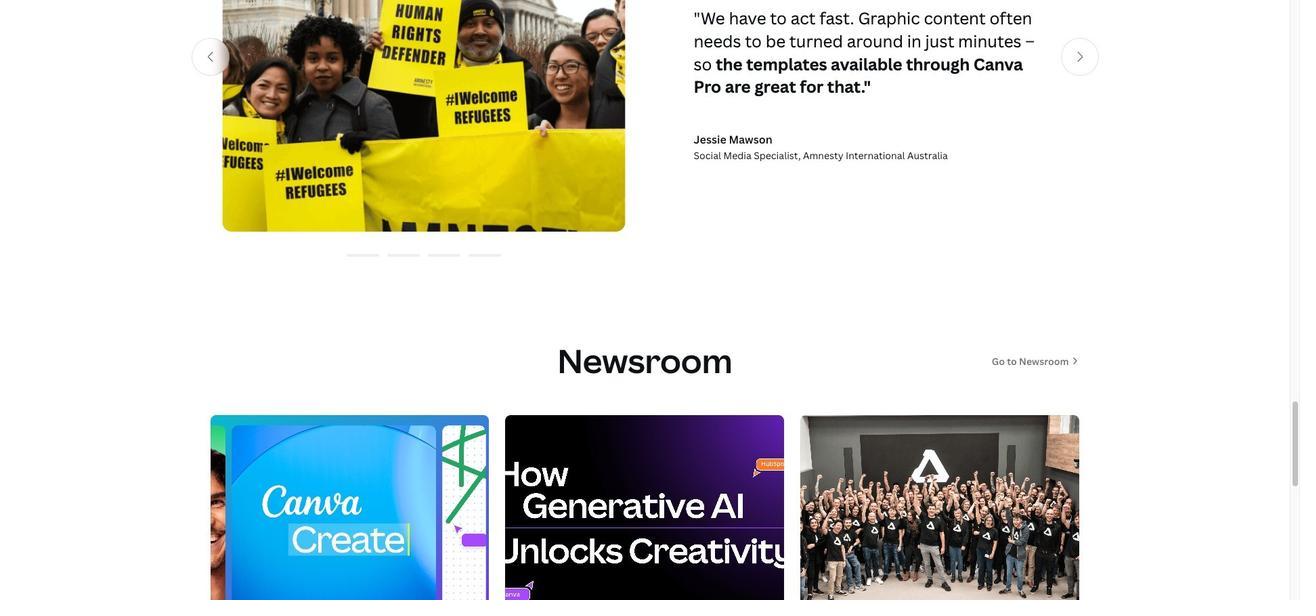 Task type: locate. For each thing, give the bounding box(es) containing it.
blue background with two smiling faces and the text canva create image
[[210, 416, 490, 600]]

purple and black banner that says how generative ai unlocks creativity image
[[506, 416, 785, 600]]



Task type: describe. For each thing, give the bounding box(es) containing it.
affinity team shot image
[[801, 416, 1080, 600]]



Task type: vqa. For each thing, say whether or not it's contained in the screenshot.
'Purple and black banner that says How Generative AI Unlocks Creativity' IMAGE
yes



